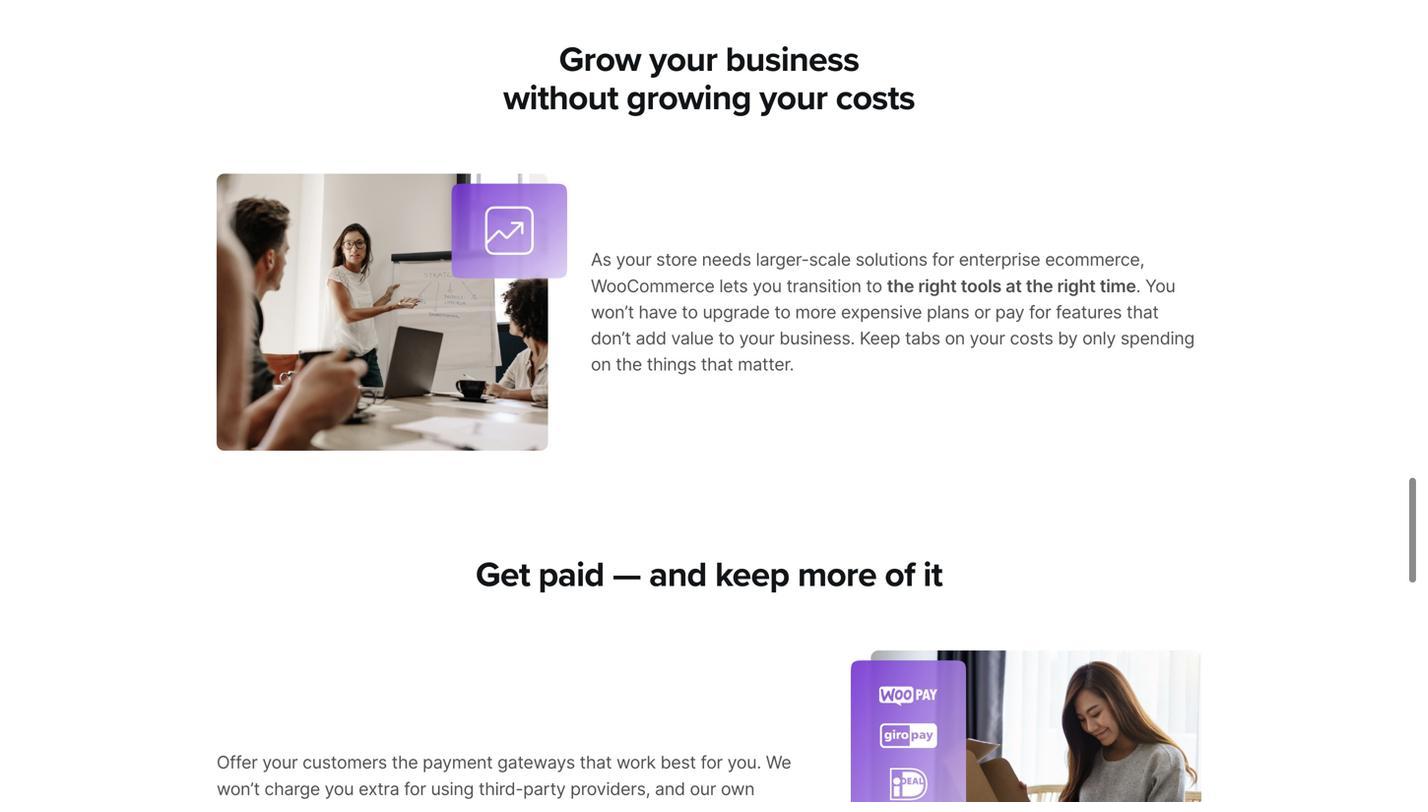 Task type: vqa. For each thing, say whether or not it's contained in the screenshot.
Service navigation menu element
no



Task type: describe. For each thing, give the bounding box(es) containing it.
lets
[[719, 276, 748, 297]]

our
[[690, 779, 716, 800]]

and inside offer your customers the payment gateways that work best for you. we won't charge you extra for using third-party providers, and our ow
[[655, 779, 685, 800]]

matter.
[[738, 354, 794, 375]]

1 vertical spatial more
[[798, 555, 877, 596]]

work
[[617, 753, 656, 774]]

2 horizontal spatial that
[[1127, 302, 1159, 323]]

tabs
[[905, 328, 940, 349]]

extra
[[359, 779, 399, 800]]

customers
[[303, 753, 387, 774]]

grow
[[559, 39, 641, 81]]

solutions
[[856, 249, 928, 271]]

1 right from the left
[[918, 276, 957, 297]]

you inside as your store needs larger-scale solutions for enterprise ecommerce, woocommerce lets you transition to
[[753, 276, 782, 297]]

your inside as your store needs larger-scale solutions for enterprise ecommerce, woocommerce lets you transition to
[[616, 249, 652, 271]]

offer
[[217, 753, 258, 774]]

as your store needs larger-scale solutions for enterprise ecommerce, woocommerce lets you transition to
[[591, 249, 1145, 297]]

get paid — and keep more of it
[[476, 555, 943, 596]]

costs inside . you won't have to upgrade to more expensive plans or pay for features that don't add value to your business. keep tabs on your costs by only spending on the things that matter.
[[1010, 328, 1053, 349]]

that inside offer your customers the payment gateways that work best for you. we won't charge you extra for using third-party providers, and our ow
[[580, 753, 612, 774]]

things
[[647, 354, 696, 375]]

don't
[[591, 328, 631, 349]]

features
[[1056, 302, 1122, 323]]

we
[[766, 753, 791, 774]]

gateways
[[498, 753, 575, 774]]

store
[[656, 249, 697, 271]]

1 vertical spatial on
[[591, 354, 611, 375]]

get
[[476, 555, 530, 596]]

won't inside . you won't have to upgrade to more expensive plans or pay for features that don't add value to your business. keep tabs on your costs by only spending on the things that matter.
[[591, 302, 634, 323]]

add
[[636, 328, 667, 349]]

or
[[974, 302, 991, 323]]

won't inside offer your customers the payment gateways that work best for you. we won't charge you extra for using third-party providers, and our ow
[[217, 779, 260, 800]]

business.
[[780, 328, 855, 349]]

keep
[[860, 328, 901, 349]]

without
[[503, 77, 618, 119]]

0 vertical spatial and
[[649, 555, 707, 596]]

larger-
[[756, 249, 809, 271]]

for inside as your store needs larger-scale solutions for enterprise ecommerce, woocommerce lets you transition to
[[932, 249, 954, 271]]

at
[[1006, 276, 1022, 297]]

.
[[1136, 276, 1141, 297]]

time
[[1100, 276, 1136, 297]]

for right extra
[[404, 779, 426, 800]]

offer your customers the payment gateways that work best for you. we won't charge you extra for using third-party providers, and our ow
[[217, 753, 791, 803]]

ecommerce,
[[1045, 249, 1145, 271]]

1 vertical spatial that
[[701, 354, 733, 375]]

more inside . you won't have to upgrade to more expensive plans or pay for features that don't add value to your business. keep tabs on your costs by only spending on the things that matter.
[[795, 302, 836, 323]]

by
[[1058, 328, 1078, 349]]

paid
[[538, 555, 604, 596]]

1 horizontal spatial on
[[945, 328, 965, 349]]

payment
[[423, 753, 493, 774]]

the inside . you won't have to upgrade to more expensive plans or pay for features that don't add value to your business. keep tabs on your costs by only spending on the things that matter.
[[616, 354, 642, 375]]



Task type: locate. For each thing, give the bounding box(es) containing it.
right
[[918, 276, 957, 297], [1057, 276, 1096, 297]]

tools
[[961, 276, 1002, 297]]

more up business.
[[795, 302, 836, 323]]

0 horizontal spatial that
[[580, 753, 612, 774]]

of
[[885, 555, 915, 596]]

more left of
[[798, 555, 877, 596]]

on down 'don't'
[[591, 354, 611, 375]]

costs
[[836, 77, 915, 119], [1010, 328, 1053, 349]]

right up features
[[1057, 276, 1096, 297]]

more
[[795, 302, 836, 323], [798, 555, 877, 596]]

value
[[671, 328, 714, 349]]

that down .
[[1127, 302, 1159, 323]]

on
[[945, 328, 965, 349], [591, 354, 611, 375]]

for right pay
[[1029, 302, 1051, 323]]

the right "at"
[[1026, 276, 1053, 297]]

keep
[[715, 555, 789, 596]]

providers,
[[570, 779, 650, 800]]

and right —
[[649, 555, 707, 596]]

1 horizontal spatial that
[[701, 354, 733, 375]]

grow your business without growing your costs
[[503, 39, 915, 119]]

that
[[1127, 302, 1159, 323], [701, 354, 733, 375], [580, 753, 612, 774]]

best
[[661, 753, 696, 774]]

1 horizontal spatial you
[[753, 276, 782, 297]]

the down 'don't'
[[616, 354, 642, 375]]

0 vertical spatial costs
[[836, 77, 915, 119]]

for
[[932, 249, 954, 271], [1029, 302, 1051, 323], [701, 753, 723, 774], [404, 779, 426, 800]]

upgrade
[[703, 302, 770, 323]]

for inside . you won't have to upgrade to more expensive plans or pay for features that don't add value to your business. keep tabs on your costs by only spending on the things that matter.
[[1029, 302, 1051, 323]]

business
[[726, 39, 859, 81]]

0 vertical spatial that
[[1127, 302, 1159, 323]]

using
[[431, 779, 474, 800]]

for right 'solutions'
[[932, 249, 954, 271]]

0 vertical spatial won't
[[591, 302, 634, 323]]

you inside offer your customers the payment gateways that work best for you. we won't charge you extra for using third-party providers, and our ow
[[325, 779, 354, 800]]

to down 'upgrade'
[[718, 328, 735, 349]]

0 horizontal spatial on
[[591, 354, 611, 375]]

the inside offer your customers the payment gateways that work best for you. we won't charge you extra for using third-party providers, and our ow
[[392, 753, 418, 774]]

and
[[649, 555, 707, 596], [655, 779, 685, 800]]

2 right from the left
[[1057, 276, 1096, 297]]

0 horizontal spatial right
[[918, 276, 957, 297]]

0 vertical spatial more
[[795, 302, 836, 323]]

1 vertical spatial you
[[325, 779, 354, 800]]

0 vertical spatial on
[[945, 328, 965, 349]]

0 horizontal spatial you
[[325, 779, 354, 800]]

that down the "value"
[[701, 354, 733, 375]]

2 vertical spatial that
[[580, 753, 612, 774]]

0 horizontal spatial costs
[[836, 77, 915, 119]]

plans
[[927, 302, 970, 323]]

you
[[1146, 276, 1176, 297]]

only
[[1083, 328, 1116, 349]]

right up "plans"
[[918, 276, 957, 297]]

for up our
[[701, 753, 723, 774]]

you down customers
[[325, 779, 354, 800]]

won't up 'don't'
[[591, 302, 634, 323]]

1 vertical spatial won't
[[217, 779, 260, 800]]

the up extra
[[392, 753, 418, 774]]

your inside offer your customers the payment gateways that work best for you. we won't charge you extra for using third-party providers, and our ow
[[262, 753, 298, 774]]

on down "plans"
[[945, 328, 965, 349]]

that up providers,
[[580, 753, 612, 774]]

1 horizontal spatial right
[[1057, 276, 1096, 297]]

needs
[[702, 249, 751, 271]]

to up "expensive"
[[866, 276, 882, 297]]

transition
[[787, 276, 862, 297]]

—
[[613, 555, 641, 596]]

pay
[[995, 302, 1025, 323]]

it
[[923, 555, 943, 596]]

enterprise
[[959, 249, 1041, 271]]

won't
[[591, 302, 634, 323], [217, 779, 260, 800]]

you down larger-
[[753, 276, 782, 297]]

spending
[[1121, 328, 1195, 349]]

1 vertical spatial and
[[655, 779, 685, 800]]

0 horizontal spatial won't
[[217, 779, 260, 800]]

1 vertical spatial costs
[[1010, 328, 1053, 349]]

to up the "value"
[[682, 302, 698, 323]]

the
[[887, 276, 914, 297], [1026, 276, 1053, 297], [616, 354, 642, 375], [392, 753, 418, 774]]

woocommerce
[[591, 276, 715, 297]]

costs inside grow your business without growing your costs
[[836, 77, 915, 119]]

. you won't have to upgrade to more expensive plans or pay for features that don't add value to your business. keep tabs on your costs by only spending on the things that matter.
[[591, 276, 1195, 375]]

third-
[[479, 779, 523, 800]]

to up business.
[[775, 302, 791, 323]]

charge
[[265, 779, 320, 800]]

1 horizontal spatial costs
[[1010, 328, 1053, 349]]

and down best
[[655, 779, 685, 800]]

have
[[639, 302, 677, 323]]

the down 'solutions'
[[887, 276, 914, 297]]

your
[[649, 39, 717, 81], [760, 77, 828, 119], [616, 249, 652, 271], [739, 328, 775, 349], [970, 328, 1005, 349], [262, 753, 298, 774]]

1 horizontal spatial won't
[[591, 302, 634, 323]]

to
[[866, 276, 882, 297], [682, 302, 698, 323], [775, 302, 791, 323], [718, 328, 735, 349]]

growing
[[627, 77, 751, 119]]

won't down offer
[[217, 779, 260, 800]]

you.
[[728, 753, 761, 774]]

to inside as your store needs larger-scale solutions for enterprise ecommerce, woocommerce lets you transition to
[[866, 276, 882, 297]]

the right tools at the right time
[[887, 276, 1136, 297]]

0 vertical spatial you
[[753, 276, 782, 297]]

you
[[753, 276, 782, 297], [325, 779, 354, 800]]

as
[[591, 249, 611, 271]]

expensive
[[841, 302, 922, 323]]

scale
[[809, 249, 851, 271]]

party
[[523, 779, 566, 800]]



